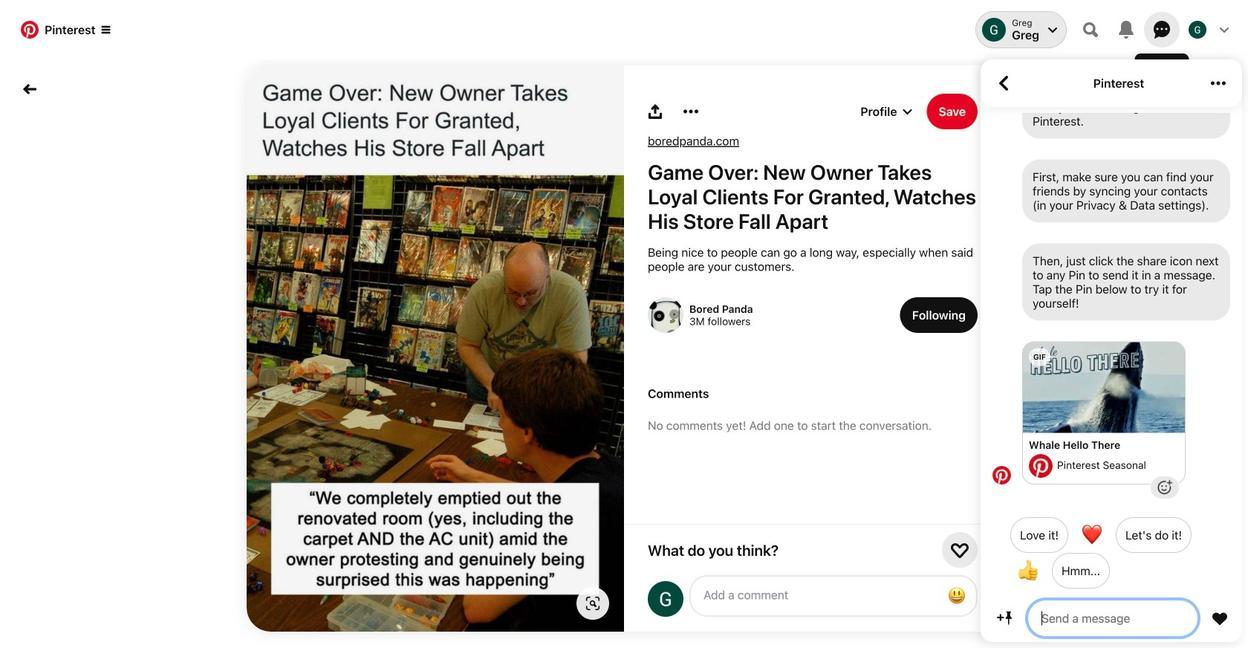 Task type: locate. For each thing, give the bounding box(es) containing it.
closeup image action button image
[[586, 596, 601, 611]]

robinsongreg175 image
[[648, 581, 684, 617]]

greg image
[[983, 18, 1007, 42]]

greg image
[[1189, 21, 1207, 39]]

dynamic badge dropdown menu button image
[[102, 25, 111, 34]]

pinterest image
[[993, 466, 1012, 485]]

tooltip
[[1136, 54, 1190, 76]]

reaction entry point image
[[1155, 479, 1177, 496]]

main content
[[0, 0, 1249, 648]]

Send a message text field
[[1041, 610, 1187, 627]]

pinterest image
[[21, 21, 39, 39]]



Task type: vqa. For each thing, say whether or not it's contained in the screenshot.
Primary navigation header navigation
yes



Task type: describe. For each thing, give the bounding box(es) containing it.
Add a comment field
[[704, 588, 931, 602]]

bored panda avatar link image
[[648, 297, 684, 333]]

account switcher arrow icon image
[[1049, 25, 1058, 34]]

send a cute gif to your friends and family! image
[[1024, 342, 1186, 433]]

select a board you want to save to image
[[904, 107, 913, 116]]

primary navigation header navigation
[[9, 3, 1240, 57]]

reaction image
[[952, 541, 969, 559]]



